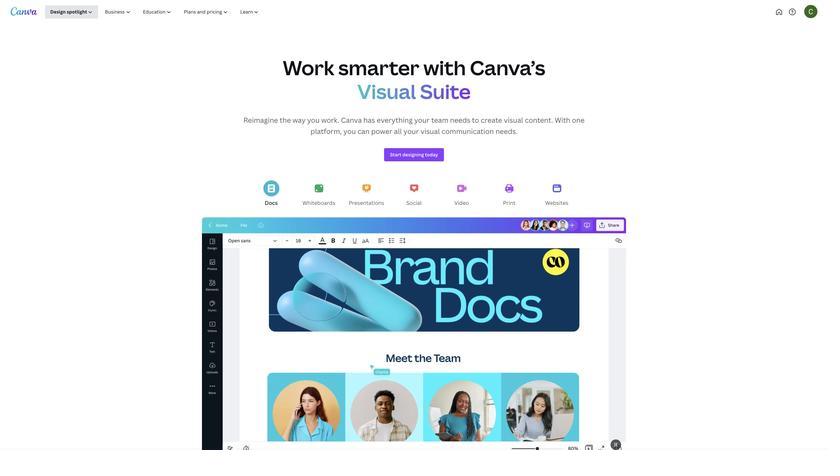 Task type: describe. For each thing, give the bounding box(es) containing it.
has
[[363, 116, 375, 125]]

reimagine the way you work. canva has everything your team needs to create visual content. with one platform, you can power all your visual communication needs.
[[243, 116, 585, 136]]

to
[[472, 116, 479, 125]]

social button
[[396, 178, 433, 212]]

smarter
[[338, 54, 419, 81]]

whiteboards
[[302, 200, 335, 207]]

way
[[293, 116, 306, 125]]

power
[[371, 127, 392, 136]]

print button
[[491, 178, 528, 212]]

docs button
[[253, 178, 290, 212]]

top level navigation element
[[45, 5, 287, 19]]

content.
[[525, 116, 553, 125]]

one
[[572, 116, 585, 125]]

print
[[503, 200, 515, 207]]

1 horizontal spatial you
[[343, 127, 356, 136]]

platform,
[[311, 127, 342, 136]]

video
[[454, 200, 469, 207]]

video button
[[443, 178, 480, 212]]

whiteboards button
[[300, 178, 337, 212]]

social
[[406, 200, 422, 207]]

the
[[280, 116, 291, 125]]



Task type: vqa. For each thing, say whether or not it's contained in the screenshot.
Top level navigation element
yes



Task type: locate. For each thing, give the bounding box(es) containing it.
with
[[555, 116, 570, 125]]

0 vertical spatial you
[[307, 116, 320, 125]]

all
[[394, 127, 402, 136]]

reimagine
[[243, 116, 278, 125]]

presentations
[[349, 200, 384, 207]]

presentations button
[[348, 178, 385, 212]]

suite
[[420, 78, 471, 105]]

work.
[[321, 116, 339, 125]]

everything
[[377, 116, 413, 125]]

canva's
[[470, 54, 545, 81]]

team
[[431, 116, 448, 125]]

tab list
[[0, 178, 828, 212]]

websites
[[545, 200, 568, 207]]

0 vertical spatial visual
[[504, 116, 523, 125]]

with
[[423, 54, 466, 81]]

tab list containing docs
[[0, 178, 828, 212]]

your right all
[[404, 127, 419, 136]]

communication
[[442, 127, 494, 136]]

1 vertical spatial you
[[343, 127, 356, 136]]

0 horizontal spatial visual
[[421, 127, 440, 136]]

you down canva
[[343, 127, 356, 136]]

0 horizontal spatial you
[[307, 116, 320, 125]]

needs
[[450, 116, 470, 125]]

you
[[307, 116, 320, 125], [343, 127, 356, 136]]

websites button
[[538, 178, 575, 212]]

you right way
[[307, 116, 320, 125]]

visual up needs.
[[504, 116, 523, 125]]

visual
[[357, 78, 416, 105]]

1 vertical spatial your
[[404, 127, 419, 136]]

work smarter with canva's visual suite
[[283, 54, 545, 105]]

canva
[[341, 116, 362, 125]]

docs
[[265, 200, 278, 207]]

needs.
[[496, 127, 518, 136]]

work
[[283, 54, 334, 81]]

your
[[414, 116, 430, 125], [404, 127, 419, 136]]

visual
[[504, 116, 523, 125], [421, 127, 440, 136]]

0 vertical spatial your
[[414, 116, 430, 125]]

1 horizontal spatial visual
[[504, 116, 523, 125]]

your left team
[[414, 116, 430, 125]]

can
[[358, 127, 370, 136]]

create
[[481, 116, 502, 125]]

1 vertical spatial visual
[[421, 127, 440, 136]]

visual down team
[[421, 127, 440, 136]]



